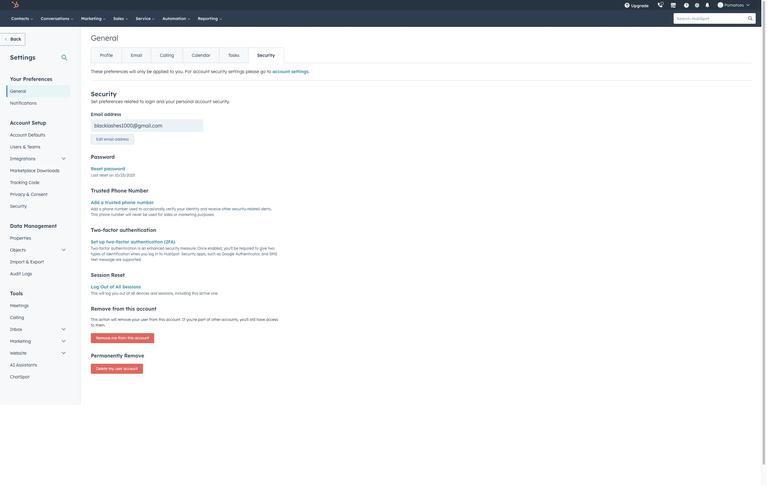 Task type: vqa. For each thing, say whether or not it's contained in the screenshot.
the middle -- text box
no



Task type: locate. For each thing, give the bounding box(es) containing it.
1 vertical spatial address
[[115, 137, 129, 142]]

0 horizontal spatial security
[[166, 246, 179, 251]]

your up or
[[177, 207, 185, 211]]

my
[[109, 366, 114, 371]]

add a trusted phone number button
[[91, 199, 154, 206]]

calling up applied
[[160, 53, 174, 58]]

authentication up the set up two-factor authentication (2fa) "button"
[[120, 227, 156, 233]]

& inside import & export link
[[26, 259, 29, 265]]

email up only at the left top of the page
[[131, 53, 142, 58]]

& for export
[[26, 259, 29, 265]]

1 vertical spatial used
[[149, 212, 157, 217]]

1 vertical spatial security
[[166, 246, 179, 251]]

1 horizontal spatial you
[[141, 252, 148, 256]]

2 settings from the left
[[292, 69, 309, 74]]

a left "trusted"
[[101, 200, 104, 205]]

2 horizontal spatial your
[[177, 207, 185, 211]]

1 vertical spatial user
[[115, 366, 123, 371]]

all
[[131, 291, 135, 296]]

remove for remove from this account
[[91, 306, 111, 312]]

security link down consent
[[6, 200, 70, 212]]

log left in
[[149, 252, 154, 256]]

calling inside navigation
[[160, 53, 174, 58]]

remove down 'remove me from this account' button
[[124, 353, 144, 359]]

related inside security set preferences related to login and your personal account security.
[[124, 99, 139, 104]]

of right part
[[207, 317, 210, 322]]

pomatoes
[[725, 3, 745, 8]]

of inside set up two-factor authentication (2fa) two-factor authentication is an enhanced security measure. once enabled, you'll be required to give two types of identification when you log in to hubspot. security apps, such as google authenticator, and sms text message are supported.
[[102, 252, 105, 256]]

this left active
[[192, 291, 198, 296]]

factor up two-
[[103, 227, 118, 233]]

1 horizontal spatial general
[[91, 33, 118, 43]]

1 horizontal spatial email
[[131, 53, 142, 58]]

two- up up
[[91, 227, 103, 233]]

0 horizontal spatial other
[[211, 317, 221, 322]]

be up google
[[234, 246, 238, 251]]

& left "export"
[[26, 259, 29, 265]]

security down measure.
[[182, 252, 196, 256]]

1 vertical spatial remove
[[96, 336, 110, 340]]

permanently remove
[[91, 353, 144, 359]]

you'll inside set up two-factor authentication (2fa) two-factor authentication is an enhanced security measure. once enabled, you'll be required to give two types of identification when you log in to hubspot. security apps, such as google authenticator, and sms text message are supported.
[[224, 246, 233, 251]]

0 vertical spatial preferences
[[104, 69, 128, 74]]

0 horizontal spatial user
[[115, 366, 123, 371]]

add
[[91, 200, 100, 205], [91, 207, 98, 211]]

0 horizontal spatial your
[[132, 317, 140, 322]]

session
[[91, 272, 110, 278]]

navigation containing profile
[[91, 48, 284, 63]]

remove for remove me from this account
[[96, 336, 110, 340]]

0 vertical spatial two-
[[91, 227, 103, 233]]

and inside add a trusted phone number add a phone number used to occasionally verify your identity and receive other security-related alerts. this phone number will never be used for sales or marketing purposes.
[[200, 207, 207, 211]]

you down log out of all sessions button
[[112, 291, 119, 296]]

out
[[120, 291, 125, 296]]

0 horizontal spatial reset
[[91, 166, 103, 172]]

calling link down meetings
[[6, 312, 70, 323]]

1 add from the top
[[91, 200, 100, 205]]

from inside button
[[118, 336, 127, 340]]

and right devices
[[151, 291, 157, 296]]

1 horizontal spatial marketing
[[81, 16, 103, 21]]

account for account defaults
[[10, 132, 27, 138]]

other right part
[[211, 317, 221, 322]]

2 add from the top
[[91, 207, 98, 211]]

1 horizontal spatial related
[[248, 207, 260, 211]]

0 vertical spatial add
[[91, 200, 100, 205]]

a
[[101, 200, 104, 205], [99, 207, 101, 211]]

marketing left sales
[[81, 16, 103, 21]]

to up never
[[139, 207, 142, 211]]

enhanced
[[147, 246, 165, 251]]

from left account.
[[149, 317, 158, 322]]

0 horizontal spatial email
[[91, 112, 103, 117]]

1 horizontal spatial reset
[[111, 272, 125, 278]]

related inside add a trusted phone number add a phone number used to occasionally verify your identity and receive other security-related alerts. this phone number will never be used for sales or marketing purposes.
[[248, 207, 260, 211]]

for
[[185, 69, 192, 74]]

related
[[124, 99, 139, 104], [248, 207, 260, 211]]

will right action at the bottom of page
[[111, 317, 117, 322]]

user right my on the left bottom of page
[[115, 366, 123, 371]]

your inside this action will remove your user from this account. if you're part of other accounts, you'll still have access to them.
[[132, 317, 140, 322]]

remove
[[118, 317, 131, 322]]

preferences down profile
[[104, 69, 128, 74]]

0 vertical spatial marketing
[[81, 16, 103, 21]]

0 horizontal spatial security link
[[6, 200, 70, 212]]

1 horizontal spatial your
[[166, 99, 175, 104]]

& for teams
[[23, 144, 26, 150]]

other right receive
[[222, 207, 231, 211]]

remove inside button
[[96, 336, 110, 340]]

number
[[137, 200, 154, 205], [115, 207, 128, 211], [111, 212, 125, 217]]

required
[[239, 246, 254, 251]]

email inside navigation
[[131, 53, 142, 58]]

1 vertical spatial be
[[143, 212, 147, 217]]

0 vertical spatial security link
[[248, 48, 284, 63]]

will left never
[[126, 212, 131, 217]]

search image
[[749, 16, 753, 21]]

other
[[222, 207, 231, 211], [211, 317, 221, 322]]

help image
[[684, 3, 690, 8]]

2 vertical spatial phone
[[99, 212, 110, 217]]

tracking code
[[10, 180, 39, 185]]

0 vertical spatial you
[[141, 252, 148, 256]]

applied
[[153, 69, 169, 74]]

be right never
[[143, 212, 147, 217]]

import
[[10, 259, 25, 265]]

menu containing pomatoes
[[621, 0, 755, 10]]

2 vertical spatial your
[[132, 317, 140, 322]]

you'll left still
[[240, 317, 249, 322]]

tracking code link
[[6, 177, 70, 188]]

and inside set up two-factor authentication (2fa) two-factor authentication is an enhanced security measure. once enabled, you'll be required to give two types of identification when you log in to hubspot. security apps, such as google authenticator, and sms text message are supported.
[[262, 252, 269, 256]]

& for consent
[[26, 192, 29, 197]]

email link
[[122, 48, 151, 63]]

users & teams
[[10, 144, 40, 150]]

0 vertical spatial set
[[91, 99, 98, 104]]

account setup
[[10, 120, 46, 126]]

or
[[174, 212, 178, 217]]

account left security.
[[195, 99, 212, 104]]

2 vertical spatial be
[[234, 246, 238, 251]]

you down an at the left
[[141, 252, 148, 256]]

types
[[91, 252, 101, 256]]

menu
[[621, 0, 755, 10]]

used down occasionally
[[149, 212, 157, 217]]

setup
[[32, 120, 46, 126]]

to right in
[[159, 252, 163, 256]]

log
[[149, 252, 154, 256], [106, 291, 111, 296]]

account up users
[[10, 132, 27, 138]]

you
[[141, 252, 148, 256], [112, 291, 119, 296]]

security up email address
[[91, 90, 117, 98]]

1 vertical spatial this
[[91, 291, 98, 296]]

out
[[101, 284, 109, 290]]

and right login
[[157, 99, 165, 104]]

marketplace downloads link
[[6, 165, 70, 177]]

this inside button
[[128, 336, 134, 340]]

0 horizontal spatial used
[[129, 207, 138, 211]]

ai assistants link
[[6, 359, 70, 371]]

this right me
[[128, 336, 134, 340]]

sales
[[164, 212, 173, 217]]

calendar
[[192, 53, 211, 58]]

authentication
[[120, 227, 156, 233], [131, 239, 163, 245], [111, 246, 137, 251]]

1 horizontal spatial security link
[[248, 48, 284, 63]]

& inside the privacy & consent link
[[26, 192, 29, 197]]

& right users
[[23, 144, 26, 150]]

0 vertical spatial security
[[211, 69, 227, 74]]

preferences up email address
[[99, 99, 123, 104]]

will down out
[[99, 291, 105, 296]]

account right me
[[135, 336, 149, 340]]

2 two- from the top
[[91, 246, 99, 251]]

security down tasks link on the top of the page
[[211, 69, 227, 74]]

will inside "log out of all sessions this will log you out of all devices and sessions, including this active one."
[[99, 291, 105, 296]]

1 vertical spatial calling link
[[6, 312, 70, 323]]

0 vertical spatial related
[[124, 99, 139, 104]]

1 vertical spatial set
[[91, 239, 98, 245]]

email up 'edit'
[[91, 112, 103, 117]]

0 vertical spatial your
[[166, 99, 175, 104]]

0 horizontal spatial related
[[124, 99, 139, 104]]

(2fa)
[[164, 239, 175, 245]]

0 horizontal spatial marketing
[[10, 338, 31, 344]]

this down trusted at top
[[91, 212, 98, 217]]

security up go
[[257, 53, 275, 58]]

0 vertical spatial address
[[104, 112, 121, 117]]

security inside account setup element
[[10, 203, 27, 209]]

address
[[104, 112, 121, 117], [115, 137, 129, 142]]

navigation
[[91, 48, 284, 63]]

1 this from the top
[[91, 212, 98, 217]]

1 set from the top
[[91, 99, 98, 104]]

this up them.
[[91, 317, 98, 322]]

3 this from the top
[[91, 317, 98, 322]]

0 vertical spatial this
[[91, 212, 98, 217]]

be right only at the left top of the page
[[147, 69, 152, 74]]

properties link
[[6, 232, 70, 244]]

set up email address
[[91, 99, 98, 104]]

factor down up
[[99, 246, 110, 251]]

code
[[29, 180, 39, 185]]

email address
[[91, 112, 121, 117]]

remove left me
[[96, 336, 110, 340]]

and up the purposes.
[[200, 207, 207, 211]]

1 vertical spatial preferences
[[99, 99, 123, 104]]

1 vertical spatial authentication
[[131, 239, 163, 245]]

0 vertical spatial account
[[10, 120, 30, 126]]

tools element
[[6, 290, 70, 383]]

1 vertical spatial you
[[112, 291, 119, 296]]

1 vertical spatial general
[[10, 88, 26, 94]]

data management element
[[6, 223, 70, 280]]

ai
[[10, 362, 15, 368]]

log out of all sessions this will log you out of all devices and sessions, including this active one.
[[91, 284, 219, 296]]

authentication up 'identification'
[[111, 246, 137, 251]]

log down out
[[106, 291, 111, 296]]

1 vertical spatial email
[[91, 112, 103, 117]]

chatspot link
[[6, 371, 70, 383]]

1 horizontal spatial calling
[[160, 53, 174, 58]]

account inside security set preferences related to login and your personal account security.
[[195, 99, 212, 104]]

factor down two-factor authentication
[[116, 239, 129, 245]]

0 vertical spatial email
[[131, 53, 142, 58]]

0 vertical spatial calling
[[160, 53, 174, 58]]

reporting link
[[194, 10, 226, 27]]

service link
[[132, 10, 159, 27]]

your
[[166, 99, 175, 104], [177, 207, 185, 211], [132, 317, 140, 322]]

back
[[10, 36, 21, 42]]

assistants
[[16, 362, 37, 368]]

1 vertical spatial your
[[177, 207, 185, 211]]

action
[[99, 317, 110, 322]]

to right go
[[267, 69, 271, 74]]

two- up types
[[91, 246, 99, 251]]

1 account from the top
[[10, 120, 30, 126]]

account defaults
[[10, 132, 45, 138]]

1 horizontal spatial log
[[149, 252, 154, 256]]

1 vertical spatial you'll
[[240, 317, 249, 322]]

0 horizontal spatial general
[[10, 88, 26, 94]]

teams
[[27, 144, 40, 150]]

calling for leftmost calling link
[[10, 315, 24, 320]]

sessions
[[122, 284, 141, 290]]

on
[[109, 173, 114, 178]]

calling icon button
[[656, 1, 666, 9]]

security inside security set preferences related to login and your personal account security.
[[91, 90, 117, 98]]

once
[[198, 246, 207, 251]]

authentication up an at the left
[[131, 239, 163, 245]]

security up hubspot. on the left bottom
[[166, 246, 179, 251]]

back link
[[0, 33, 25, 46]]

0 vertical spatial from
[[112, 306, 124, 312]]

your left personal
[[166, 99, 175, 104]]

sales link
[[110, 10, 132, 27]]

sessions,
[[158, 291, 174, 296]]

2 vertical spatial factor
[[99, 246, 110, 251]]

account inside 'remove me from this account' button
[[135, 336, 149, 340]]

marketing
[[179, 212, 197, 217]]

this inside "log out of all sessions this will log you out of all devices and sessions, including this active one."
[[91, 291, 98, 296]]

log inside "log out of all sessions this will log you out of all devices and sessions, including this active one."
[[106, 291, 111, 296]]

& right privacy
[[26, 192, 29, 197]]

security inside navigation
[[257, 53, 275, 58]]

and down give
[[262, 252, 269, 256]]

account up account defaults
[[10, 120, 30, 126]]

2 vertical spatial this
[[91, 317, 98, 322]]

set left up
[[91, 239, 98, 245]]

0 vertical spatial phone
[[122, 200, 136, 205]]

0 horizontal spatial calling
[[10, 315, 24, 320]]

1 horizontal spatial security
[[211, 69, 227, 74]]

ai assistants
[[10, 362, 37, 368]]

account defaults link
[[6, 129, 70, 141]]

reset password button
[[91, 165, 125, 173]]

remove up action at the bottom of page
[[91, 306, 111, 312]]

1 vertical spatial two-
[[91, 246, 99, 251]]

1 vertical spatial add
[[91, 207, 98, 211]]

0 vertical spatial remove
[[91, 306, 111, 312]]

used up never
[[129, 207, 138, 211]]

general down 'your'
[[10, 88, 26, 94]]

will inside add a trusted phone number add a phone number used to occasionally verify your identity and receive other security-related alerts. this phone number will never be used for sales or marketing purposes.
[[126, 212, 131, 217]]

2 this from the top
[[91, 291, 98, 296]]

address up edit email address
[[104, 112, 121, 117]]

reset up last
[[91, 166, 103, 172]]

calling up inbox
[[10, 315, 24, 320]]

1 horizontal spatial used
[[149, 212, 157, 217]]

of up message
[[102, 252, 105, 256]]

security link up go
[[248, 48, 284, 63]]

account down permanently remove
[[124, 366, 138, 371]]

0 vertical spatial &
[[23, 144, 26, 150]]

a down trusted at top
[[99, 207, 101, 211]]

account inside delete my user account button
[[124, 366, 138, 371]]

preferences
[[104, 69, 128, 74], [99, 99, 123, 104]]

to inside this action will remove your user from this account. if you're part of other accounts, you'll still have access to them.
[[91, 323, 95, 328]]

0 vertical spatial user
[[141, 317, 148, 322]]

remove
[[91, 306, 111, 312], [96, 336, 110, 340], [124, 353, 144, 359]]

from up remove
[[112, 306, 124, 312]]

1 vertical spatial a
[[99, 207, 101, 211]]

security down privacy
[[10, 203, 27, 209]]

calling inside tools element
[[10, 315, 24, 320]]

tracking
[[10, 180, 27, 185]]

security link
[[248, 48, 284, 63], [6, 200, 70, 212]]

menu item
[[654, 0, 655, 10]]

accounts,
[[222, 317, 239, 322]]

privacy & consent
[[10, 192, 48, 197]]

0 vertical spatial calling link
[[151, 48, 183, 63]]

2 vertical spatial authentication
[[111, 246, 137, 251]]

this inside this action will remove your user from this account. if you're part of other accounts, you'll still have access to them.
[[159, 317, 165, 322]]

trusted phone number
[[91, 188, 149, 194]]

profile
[[100, 53, 113, 58]]

address right the email
[[115, 137, 129, 142]]

two-
[[91, 227, 103, 233], [91, 246, 99, 251]]

1 vertical spatial calling
[[10, 315, 24, 320]]

your right remove
[[132, 317, 140, 322]]

edit
[[96, 137, 103, 142]]

marketing up website
[[10, 338, 31, 344]]

1 horizontal spatial settings
[[292, 69, 309, 74]]

1 vertical spatial factor
[[116, 239, 129, 245]]

0 horizontal spatial you
[[112, 291, 119, 296]]

marketplaces image
[[671, 3, 677, 8]]

2 set from the top
[[91, 239, 98, 245]]

0 horizontal spatial you'll
[[224, 246, 233, 251]]

from inside this action will remove your user from this account. if you're part of other accounts, you'll still have access to them.
[[149, 317, 158, 322]]

1 vertical spatial from
[[149, 317, 158, 322]]

account
[[10, 120, 30, 126], [10, 132, 27, 138]]

preferences inside security set preferences related to login and your personal account security.
[[99, 99, 123, 104]]

privacy
[[10, 192, 25, 197]]

1 horizontal spatial you'll
[[240, 317, 249, 322]]

reset up "all"
[[111, 272, 125, 278]]

0 vertical spatial you'll
[[224, 246, 233, 251]]

1 horizontal spatial calling link
[[151, 48, 183, 63]]

email for email address
[[91, 112, 103, 117]]

hubspot image
[[11, 1, 19, 9]]

to left login
[[140, 99, 144, 104]]

this left account.
[[159, 317, 165, 322]]

0 vertical spatial other
[[222, 207, 231, 211]]

calendar link
[[183, 48, 219, 63]]

1 vertical spatial account
[[10, 132, 27, 138]]

reset
[[91, 166, 103, 172], [111, 272, 125, 278]]

this down 'log'
[[91, 291, 98, 296]]

1 horizontal spatial user
[[141, 317, 148, 322]]

this inside this action will remove your user from this account. if you're part of other accounts, you'll still have access to them.
[[91, 317, 98, 322]]

0 vertical spatial be
[[147, 69, 152, 74]]

to left them.
[[91, 323, 95, 328]]

0 vertical spatial log
[[149, 252, 154, 256]]

1 vertical spatial log
[[106, 291, 111, 296]]

users & teams link
[[6, 141, 70, 153]]

log inside set up two-factor authentication (2fa) two-factor authentication is an enhanced security measure. once enabled, you'll be required to give two types of identification when you log in to hubspot. security apps, such as google authenticator, and sms text message are supported.
[[149, 252, 154, 256]]

related left login
[[124, 99, 139, 104]]

your inside add a trusted phone number add a phone number used to occasionally verify your identity and receive other security-related alerts. this phone number will never be used for sales or marketing purposes.
[[177, 207, 185, 211]]

from right me
[[118, 336, 127, 340]]

be
[[147, 69, 152, 74], [143, 212, 147, 217], [234, 246, 238, 251]]

marketing link
[[77, 10, 110, 27]]

& inside users & teams link
[[23, 144, 26, 150]]

other inside this action will remove your user from this account. if you're part of other accounts, you'll still have access to them.
[[211, 317, 221, 322]]

upgrade image
[[625, 3, 631, 8]]

calling link up applied
[[151, 48, 183, 63]]

calling for the topmost calling link
[[160, 53, 174, 58]]

these
[[91, 69, 103, 74]]

you'll up google
[[224, 246, 233, 251]]

1 vertical spatial other
[[211, 317, 221, 322]]

general up profile link
[[91, 33, 118, 43]]

2 account from the top
[[10, 132, 27, 138]]

1 vertical spatial marketing
[[10, 338, 31, 344]]

user right remove
[[141, 317, 148, 322]]

2 vertical spatial from
[[118, 336, 127, 340]]

your preferences
[[10, 76, 52, 82]]

related left alerts. at the left of the page
[[248, 207, 260, 211]]

and inside security set preferences related to login and your personal account security.
[[157, 99, 165, 104]]

are
[[116, 257, 122, 262]]



Task type: describe. For each thing, give the bounding box(es) containing it.
account down devices
[[137, 306, 157, 312]]

your
[[10, 76, 22, 82]]

me
[[112, 336, 117, 340]]

trusted
[[91, 188, 110, 194]]

pomatoes button
[[715, 0, 754, 10]]

will left only at the left top of the page
[[129, 69, 136, 74]]

will inside this action will remove your user from this account. if you're part of other accounts, you'll still have access to them.
[[111, 317, 117, 322]]

enabled,
[[208, 246, 223, 251]]

set up two-factor authentication (2fa) two-factor authentication is an enhanced security measure. once enabled, you'll be required to give two types of identification when you log in to hubspot. security apps, such as google authenticator, and sms text message are supported.
[[91, 239, 277, 262]]

two-
[[106, 239, 116, 245]]

user inside this action will remove your user from this account. if you're part of other accounts, you'll still have access to them.
[[141, 317, 148, 322]]

website button
[[6, 347, 70, 359]]

Search HubSpot search field
[[674, 13, 751, 24]]

login
[[145, 99, 155, 104]]

of inside this action will remove your user from this account. if you're part of other accounts, you'll still have access to them.
[[207, 317, 210, 322]]

objects button
[[6, 244, 70, 256]]

edit email address
[[96, 137, 129, 142]]

to inside security set preferences related to login and your personal account security.
[[140, 99, 144, 104]]

set up two-factor authentication (2fa) button
[[91, 238, 175, 246]]

2 vertical spatial remove
[[124, 353, 144, 359]]

you'll inside this action will remove your user from this account. if you're part of other accounts, you'll still have access to them.
[[240, 317, 249, 322]]

service
[[136, 16, 152, 21]]

1 two- from the top
[[91, 227, 103, 233]]

1 vertical spatial reset
[[111, 272, 125, 278]]

phone
[[111, 188, 127, 194]]

address inside button
[[115, 137, 129, 142]]

of left "all"
[[110, 284, 114, 290]]

as
[[217, 252, 221, 256]]

user inside button
[[115, 366, 123, 371]]

chatspot
[[10, 374, 29, 380]]

account settings link
[[273, 69, 309, 74]]

0 vertical spatial general
[[91, 33, 118, 43]]

.
[[309, 69, 310, 74]]

account right "for"
[[193, 69, 210, 74]]

contacts
[[11, 16, 30, 21]]

automation
[[163, 16, 187, 21]]

search button
[[746, 13, 757, 24]]

two- inside set up two-factor authentication (2fa) two-factor authentication is an enhanced security measure. once enabled, you'll be required to give two types of identification when you log in to hubspot. security apps, such as google authenticator, and sms text message are supported.
[[91, 246, 99, 251]]

is
[[138, 246, 141, 251]]

account for account setup
[[10, 120, 30, 126]]

settings image
[[695, 3, 701, 8]]

this action will remove your user from this account. if you're part of other accounts, you'll still have access to them.
[[91, 317, 278, 328]]

1 vertical spatial phone
[[102, 207, 114, 211]]

account.
[[166, 317, 181, 322]]

be inside add a trusted phone number add a phone number used to occasionally verify your identity and receive other security-related alerts. this phone number will never be used for sales or marketing purposes.
[[143, 212, 147, 217]]

2 vertical spatial number
[[111, 212, 125, 217]]

other inside add a trusted phone number add a phone number used to occasionally verify your identity and receive other security-related alerts. this phone number will never be used for sales or marketing purposes.
[[222, 207, 231, 211]]

0 vertical spatial a
[[101, 200, 104, 205]]

security link inside navigation
[[248, 48, 284, 63]]

purposes.
[[198, 212, 215, 217]]

security inside set up two-factor authentication (2fa) two-factor authentication is an enhanced security measure. once enabled, you'll be required to give two types of identification when you log in to hubspot. security apps, such as google authenticator, and sms text message are supported.
[[166, 246, 179, 251]]

be inside set up two-factor authentication (2fa) two-factor authentication is an enhanced security measure. once enabled, you'll be required to give two types of identification when you log in to hubspot. security apps, such as google authenticator, and sms text message are supported.
[[234, 246, 238, 251]]

general inside your preferences element
[[10, 88, 26, 94]]

two-factor authentication
[[91, 227, 156, 233]]

1 settings from the left
[[229, 69, 245, 74]]

privacy & consent link
[[6, 188, 70, 200]]

to left give
[[255, 246, 259, 251]]

session reset
[[91, 272, 125, 278]]

0 vertical spatial factor
[[103, 227, 118, 233]]

occasionally
[[143, 207, 165, 211]]

marketplace
[[10, 168, 36, 173]]

1 vertical spatial number
[[115, 207, 128, 211]]

to left you.
[[170, 69, 174, 74]]

delete my user account
[[96, 366, 138, 371]]

this inside "log out of all sessions this will log you out of all devices and sessions, including this active one."
[[192, 291, 198, 296]]

set inside set up two-factor authentication (2fa) two-factor authentication is an enhanced security measure. once enabled, you'll be required to give two types of identification when you log in to hubspot. security apps, such as google authenticator, and sms text message are supported.
[[91, 239, 98, 245]]

help button
[[682, 0, 693, 10]]

objects
[[10, 247, 26, 253]]

all
[[116, 284, 121, 290]]

to inside add a trusted phone number add a phone number used to occasionally verify your identity and receive other security-related alerts. this phone number will never be used for sales or marketing purposes.
[[139, 207, 142, 211]]

you inside "log out of all sessions this will log you out of all devices and sessions, including this active one."
[[112, 291, 119, 296]]

identity
[[186, 207, 199, 211]]

reset
[[100, 173, 108, 178]]

tools
[[10, 290, 23, 297]]

integrations
[[10, 156, 36, 162]]

profile link
[[91, 48, 122, 63]]

two
[[268, 246, 275, 251]]

you inside set up two-factor authentication (2fa) two-factor authentication is an enhanced security measure. once enabled, you'll be required to give two types of identification when you log in to hubspot. security apps, such as google authenticator, and sms text message are supported.
[[141, 252, 148, 256]]

active
[[199, 291, 210, 296]]

google
[[222, 252, 235, 256]]

have
[[257, 317, 265, 322]]

0 horizontal spatial calling link
[[6, 312, 70, 323]]

hubspot link
[[8, 1, 23, 9]]

remove me from this account
[[96, 336, 149, 340]]

consent
[[31, 192, 48, 197]]

account setup element
[[6, 119, 70, 212]]

marketing button
[[6, 335, 70, 347]]

reset inside 'reset password last reset on 10/23/2023'
[[91, 166, 103, 172]]

audit
[[10, 271, 21, 277]]

tyler black image
[[718, 2, 724, 8]]

meetings link
[[6, 300, 70, 312]]

reporting
[[198, 16, 219, 21]]

security inside set up two-factor authentication (2fa) two-factor authentication is an enhanced security measure. once enabled, you'll be required to give two types of identification when you log in to hubspot. security apps, such as google authenticator, and sms text message are supported.
[[182, 252, 196, 256]]

account right go
[[273, 69, 290, 74]]

this up remove
[[126, 306, 135, 312]]

email for email
[[131, 53, 142, 58]]

of left all
[[126, 291, 130, 296]]

notifications button
[[703, 0, 713, 10]]

0 vertical spatial number
[[137, 200, 154, 205]]

password
[[91, 154, 115, 160]]

for
[[158, 212, 163, 217]]

remove me from this account button
[[91, 333, 155, 343]]

you.
[[175, 69, 184, 74]]

0 vertical spatial authentication
[[120, 227, 156, 233]]

apps,
[[197, 252, 207, 256]]

downloads
[[37, 168, 60, 173]]

notifications link
[[6, 97, 70, 109]]

and inside "log out of all sessions this will log you out of all devices and sessions, including this active one."
[[151, 291, 157, 296]]

an
[[142, 246, 146, 251]]

please
[[246, 69, 259, 74]]

contacts link
[[8, 10, 37, 27]]

still
[[250, 317, 256, 322]]

reset password last reset on 10/23/2023
[[91, 166, 135, 178]]

upgrade
[[632, 3, 649, 8]]

this inside add a trusted phone number add a phone number used to occasionally verify your identity and receive other security-related alerts. this phone number will never be used for sales or marketing purposes.
[[91, 212, 98, 217]]

set inside security set preferences related to login and your personal account security.
[[91, 99, 98, 104]]

website
[[10, 350, 27, 356]]

edit email address button
[[91, 134, 134, 144]]

inbox button
[[6, 323, 70, 335]]

defaults
[[28, 132, 45, 138]]

calling icon image
[[658, 3, 664, 8]]

1 vertical spatial security link
[[6, 200, 70, 212]]

delete my user account button
[[91, 364, 143, 374]]

marketplaces button
[[668, 0, 681, 10]]

security set preferences related to login and your personal account security.
[[91, 90, 230, 104]]

up
[[99, 239, 105, 245]]

import & export link
[[6, 256, 70, 268]]

audit logs link
[[6, 268, 70, 280]]

data management
[[10, 223, 57, 229]]

10/23/2023
[[115, 173, 135, 178]]

notifications image
[[705, 3, 711, 8]]

sales
[[113, 16, 125, 21]]

your inside security set preferences related to login and your personal account security.
[[166, 99, 175, 104]]

your preferences element
[[6, 76, 70, 109]]

audit logs
[[10, 271, 32, 277]]

Email address text field
[[91, 119, 203, 132]]

marketing inside button
[[10, 338, 31, 344]]

preferences
[[23, 76, 52, 82]]



